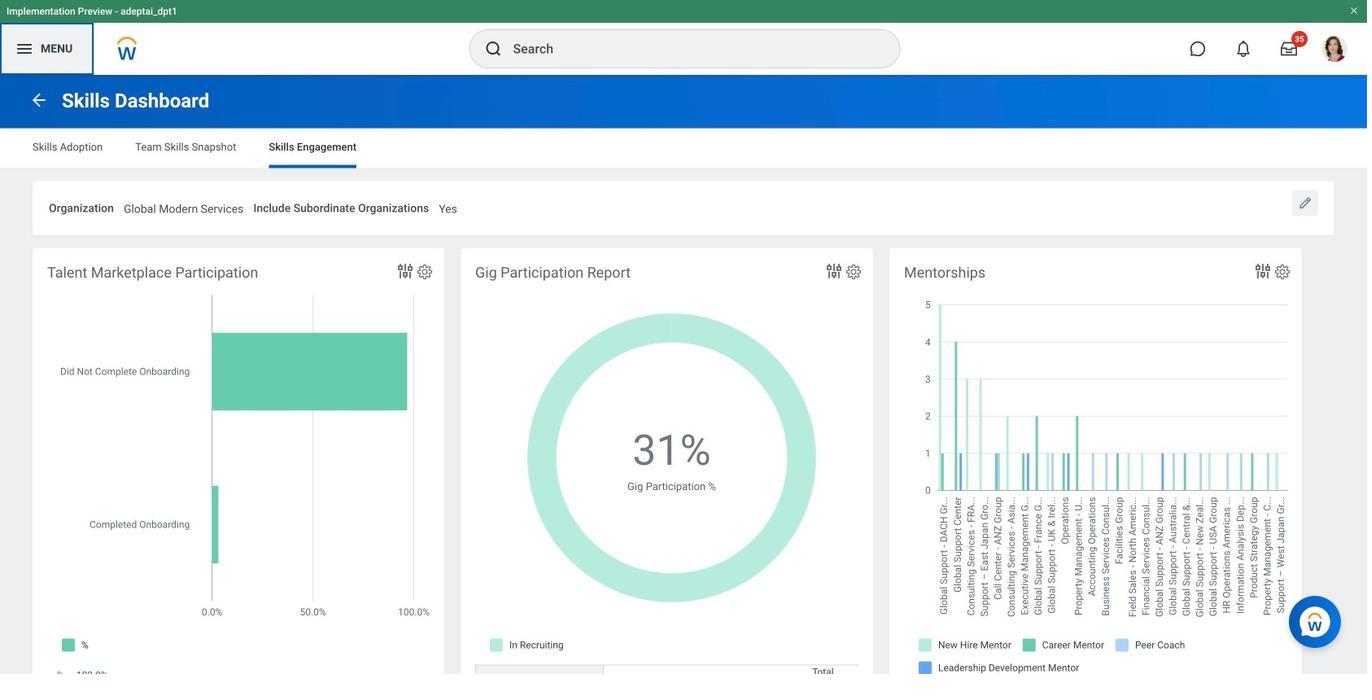 Task type: locate. For each thing, give the bounding box(es) containing it.
configure mentorships image
[[1274, 263, 1292, 281]]

2 configure and view chart data image from the left
[[825, 262, 844, 281]]

tab list
[[16, 129, 1352, 168]]

configure and view chart data image for configure talent marketplace participation icon
[[396, 262, 415, 281]]

configure gig participation report image
[[845, 263, 863, 281]]

configure and view chart data image
[[396, 262, 415, 281], [825, 262, 844, 281]]

banner
[[0, 0, 1368, 75]]

search image
[[484, 39, 504, 59]]

configure and view chart data image inside talent marketplace participation element
[[396, 262, 415, 281]]

main content
[[0, 75, 1368, 674]]

row
[[475, 665, 1044, 674]]

profile logan mcneil image
[[1322, 36, 1348, 65]]

None text field
[[124, 193, 244, 221], [439, 193, 457, 221], [124, 193, 244, 221], [439, 193, 457, 221]]

gig participation report element
[[461, 248, 1044, 674]]

Search Workday  search field
[[513, 31, 867, 67]]

1 configure and view chart data image from the left
[[396, 262, 415, 281]]

previous page image
[[29, 90, 49, 110]]

mentorships element
[[890, 248, 1303, 674]]

configure and view chart data image left configure talent marketplace participation icon
[[396, 262, 415, 281]]

0 horizontal spatial configure and view chart data image
[[396, 262, 415, 281]]

1 horizontal spatial configure and view chart data image
[[825, 262, 844, 281]]

configure and view chart data image left configure gig participation report icon
[[825, 262, 844, 281]]

column header
[[475, 665, 604, 674]]

talent marketplace participation element
[[33, 248, 445, 674]]



Task type: vqa. For each thing, say whether or not it's contained in the screenshot.
text box
yes



Task type: describe. For each thing, give the bounding box(es) containing it.
configure talent marketplace participation image
[[416, 263, 434, 281]]

edit image
[[1298, 195, 1314, 211]]

inbox large image
[[1282, 41, 1298, 57]]

row inside gig participation report element
[[475, 665, 1044, 674]]

close environment banner image
[[1350, 6, 1360, 15]]

column header inside gig participation report element
[[475, 665, 604, 674]]

justify image
[[15, 39, 34, 59]]

notifications large image
[[1236, 41, 1252, 57]]

% image
[[76, 669, 118, 674]]

configure and view chart data image for configure gig participation report icon
[[825, 262, 844, 281]]



